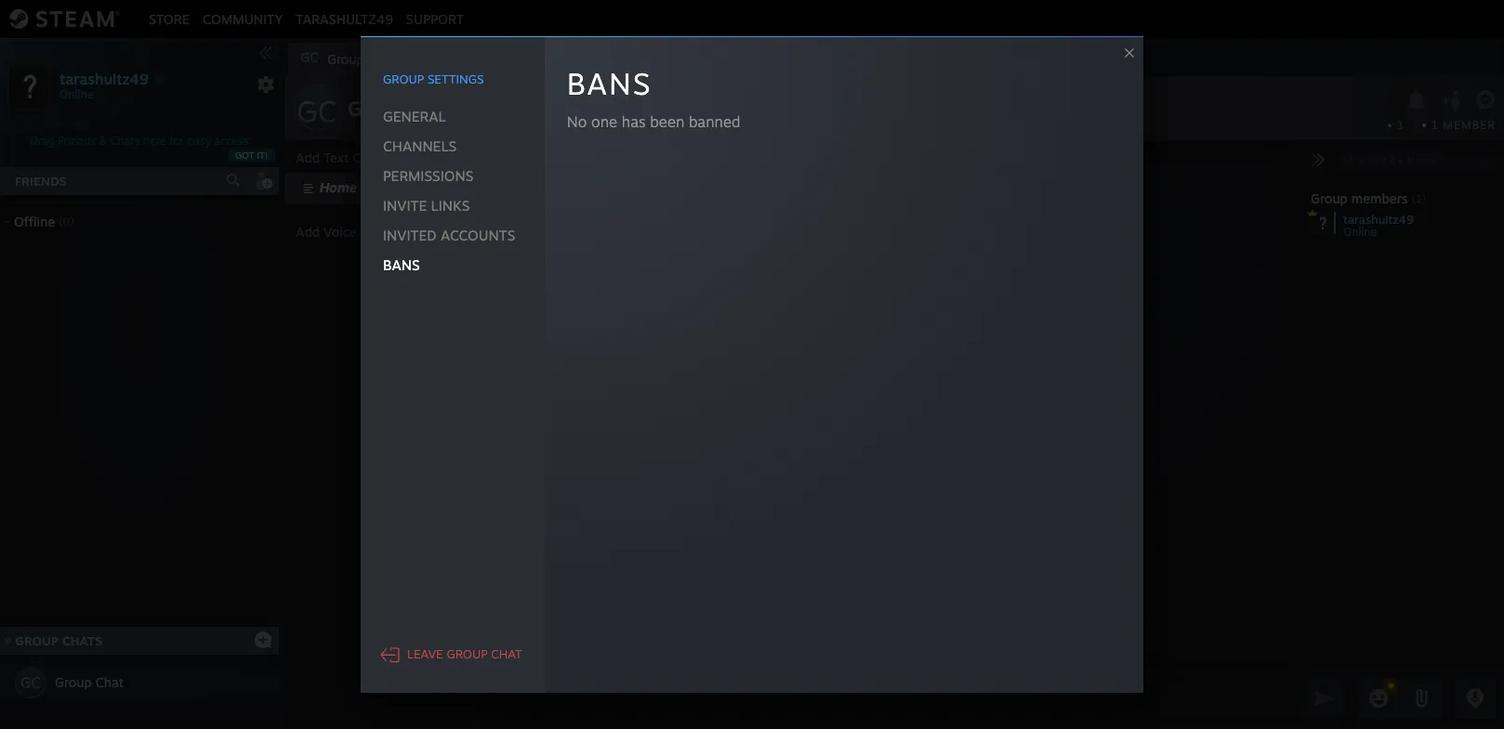 Task type: vqa. For each thing, say whether or not it's contained in the screenshot.
'SUBSCRIBER' on the bottom of the page
no



Task type: describe. For each thing, give the bounding box(es) containing it.
create a group chat image
[[254, 631, 272, 650]]

1 vertical spatial friends
[[15, 174, 67, 189]]

offline
[[14, 214, 55, 230]]

1 horizontal spatial group chat
[[348, 96, 458, 121]]

1 vertical spatial chats
[[62, 634, 103, 649]]

1 vertical spatial gc
[[297, 93, 337, 130]]

friday, november 17, 2023
[[674, 164, 792, 175]]

2 vertical spatial tarashultz49
[[1344, 212, 1414, 227]]

0 horizontal spatial tarashultz49
[[60, 69, 149, 88]]

settings
[[428, 72, 484, 87]]

tarashultz49 link
[[289, 11, 400, 27]]

manage friends list settings image
[[257, 75, 275, 94]]

drag friends & chats here for easy access
[[30, 134, 249, 148]]

member
[[1443, 118, 1496, 132]]

text
[[324, 150, 349, 166]]

november
[[705, 164, 750, 175]]

links
[[431, 197, 470, 215]]

gc group chat
[[301, 49, 396, 67]]

&
[[99, 134, 107, 148]]

2 vertical spatial gc
[[21, 674, 41, 693]]

add for add voice channel
[[296, 224, 320, 240]]

general
[[383, 108, 446, 126]]

group members
[[1311, 191, 1408, 206]]

no one has been banned
[[567, 113, 741, 131]]

invited accounts
[[383, 227, 515, 245]]

Filter by Name text field
[[1337, 149, 1497, 173]]

1 member
[[1432, 118, 1496, 132]]

online
[[1344, 225, 1378, 239]]

manage group chat settings image
[[1476, 90, 1500, 114]]

members
[[1352, 191, 1408, 206]]

invite links
[[383, 197, 470, 215]]

tarashultz49 online
[[1344, 212, 1414, 239]]

here
[[143, 134, 166, 148]]

1 horizontal spatial chats
[[110, 134, 140, 148]]

has
[[622, 113, 646, 131]]

invited
[[383, 227, 437, 245]]

voice
[[324, 224, 357, 240]]

access
[[214, 134, 249, 148]]

invite
[[383, 197, 427, 215]]

friday,
[[674, 164, 702, 175]]

1 for 1
[[1398, 118, 1404, 132]]



Task type: locate. For each thing, give the bounding box(es) containing it.
collapse chats list image
[[0, 638, 22, 646]]

0 horizontal spatial group chat
[[55, 675, 124, 691]]

tarashultz49 up gc group chat
[[296, 11, 393, 27]]

banned
[[689, 113, 741, 131]]

bans
[[567, 65, 652, 103], [383, 257, 420, 275]]

community link
[[196, 11, 289, 27]]

channel right text
[[353, 150, 402, 166]]

chat down group settings
[[412, 96, 458, 121]]

chats
[[110, 134, 140, 148], [62, 634, 103, 649]]

support
[[406, 11, 464, 27]]

group chat up channels
[[348, 96, 458, 121]]

manage notification settings image
[[1405, 90, 1429, 111]]

add voice channel
[[296, 224, 410, 240]]

1 up "filter by name" text box
[[1398, 118, 1404, 132]]

bans up one
[[567, 65, 652, 103]]

friends
[[58, 134, 96, 148], [15, 174, 67, 189]]

gc up text
[[297, 93, 337, 130]]

17,
[[753, 164, 766, 175]]

0 vertical spatial tarashultz49
[[296, 11, 393, 27]]

tarashultz49
[[296, 11, 393, 27], [60, 69, 149, 88], [1344, 212, 1414, 227]]

1
[[1398, 118, 1404, 132], [1432, 118, 1439, 132]]

gc down tarashultz49 link
[[301, 49, 319, 65]]

group chat down the group chats
[[55, 675, 124, 691]]

chat right leave
[[491, 647, 522, 662]]

1 horizontal spatial 1
[[1432, 118, 1439, 132]]

1 vertical spatial add
[[296, 224, 320, 240]]

community
[[203, 11, 283, 27]]

add left text
[[296, 150, 320, 166]]

chat inside gc group chat
[[368, 51, 396, 67]]

submit image
[[1313, 687, 1337, 711]]

invite a friend to this group chat image
[[1440, 88, 1464, 112]]

1 vertical spatial group chat
[[55, 675, 124, 691]]

0 vertical spatial group chat
[[348, 96, 458, 121]]

1 1 from the left
[[1398, 118, 1404, 132]]

group chats
[[15, 634, 103, 649]]

support link
[[400, 11, 471, 27]]

permissions
[[383, 168, 474, 185]]

0 vertical spatial channel
[[353, 150, 402, 166]]

add for add text channel
[[296, 150, 320, 166]]

home
[[320, 179, 357, 195]]

channel for add voice channel
[[361, 224, 410, 240]]

gc
[[301, 49, 319, 65], [297, 93, 337, 130], [21, 674, 41, 693]]

search my friends list image
[[225, 172, 242, 189]]

2 add from the top
[[296, 224, 320, 240]]

1 add from the top
[[296, 150, 320, 166]]

unpin channel list image
[[439, 145, 463, 169]]

add left voice
[[296, 224, 320, 240]]

chats right collapse chats list image
[[62, 634, 103, 649]]

0 vertical spatial add
[[296, 150, 320, 166]]

tarashultz49 up &
[[60, 69, 149, 88]]

2 horizontal spatial tarashultz49
[[1344, 212, 1414, 227]]

friends left &
[[58, 134, 96, 148]]

gc down collapse chats list image
[[21, 674, 41, 693]]

2023
[[768, 164, 792, 175]]

chats right &
[[110, 134, 140, 148]]

0 vertical spatial chats
[[110, 134, 140, 148]]

add a friend image
[[253, 170, 273, 191]]

drag
[[30, 134, 55, 148]]

0 vertical spatial friends
[[58, 134, 96, 148]]

1 for 1 member
[[1432, 118, 1439, 132]]

one
[[591, 113, 618, 131]]

chat
[[368, 51, 396, 67], [412, 96, 458, 121], [491, 647, 522, 662], [96, 675, 124, 691]]

add
[[296, 150, 320, 166], [296, 224, 320, 240]]

group settings
[[383, 72, 484, 87]]

no
[[567, 113, 587, 131]]

leave group chat
[[407, 647, 522, 662]]

leave
[[407, 647, 443, 662]]

chat down the group chats
[[96, 675, 124, 691]]

0 horizontal spatial chats
[[62, 634, 103, 649]]

channel for add text channel
[[353, 150, 402, 166]]

1 horizontal spatial bans
[[567, 65, 652, 103]]

send special image
[[1411, 688, 1433, 710]]

chat down tarashultz49 link
[[368, 51, 396, 67]]

1 vertical spatial tarashultz49
[[60, 69, 149, 88]]

store link
[[142, 11, 196, 27]]

for
[[169, 134, 184, 148]]

group
[[327, 51, 364, 67], [383, 72, 424, 87], [348, 96, 407, 121], [1311, 191, 1348, 206], [15, 634, 59, 649], [447, 647, 488, 662], [55, 675, 92, 691]]

1 vertical spatial channel
[[361, 224, 410, 240]]

friends down drag
[[15, 174, 67, 189]]

tarashultz49 down members
[[1344, 212, 1414, 227]]

0 vertical spatial bans
[[567, 65, 652, 103]]

1 vertical spatial bans
[[383, 257, 420, 275]]

channels
[[383, 138, 457, 156]]

bans down invited
[[383, 257, 420, 275]]

channel
[[353, 150, 402, 166], [361, 224, 410, 240]]

2 1 from the left
[[1432, 118, 1439, 132]]

0 vertical spatial gc
[[301, 49, 319, 65]]

add text channel
[[296, 150, 402, 166]]

0 horizontal spatial bans
[[383, 257, 420, 275]]

been
[[650, 113, 685, 131]]

1 left member
[[1432, 118, 1439, 132]]

store
[[149, 11, 190, 27]]

channel down 'invite'
[[361, 224, 410, 240]]

accounts
[[441, 227, 515, 245]]

1 horizontal spatial tarashultz49
[[296, 11, 393, 27]]

None text field
[[476, 676, 1300, 723]]

group inside gc group chat
[[327, 51, 364, 67]]

0 horizontal spatial 1
[[1398, 118, 1404, 132]]

easy
[[187, 134, 211, 148]]

collapse member list image
[[1311, 153, 1326, 167]]

gc inside gc group chat
[[301, 49, 319, 65]]

group chat
[[348, 96, 458, 121], [55, 675, 124, 691]]



